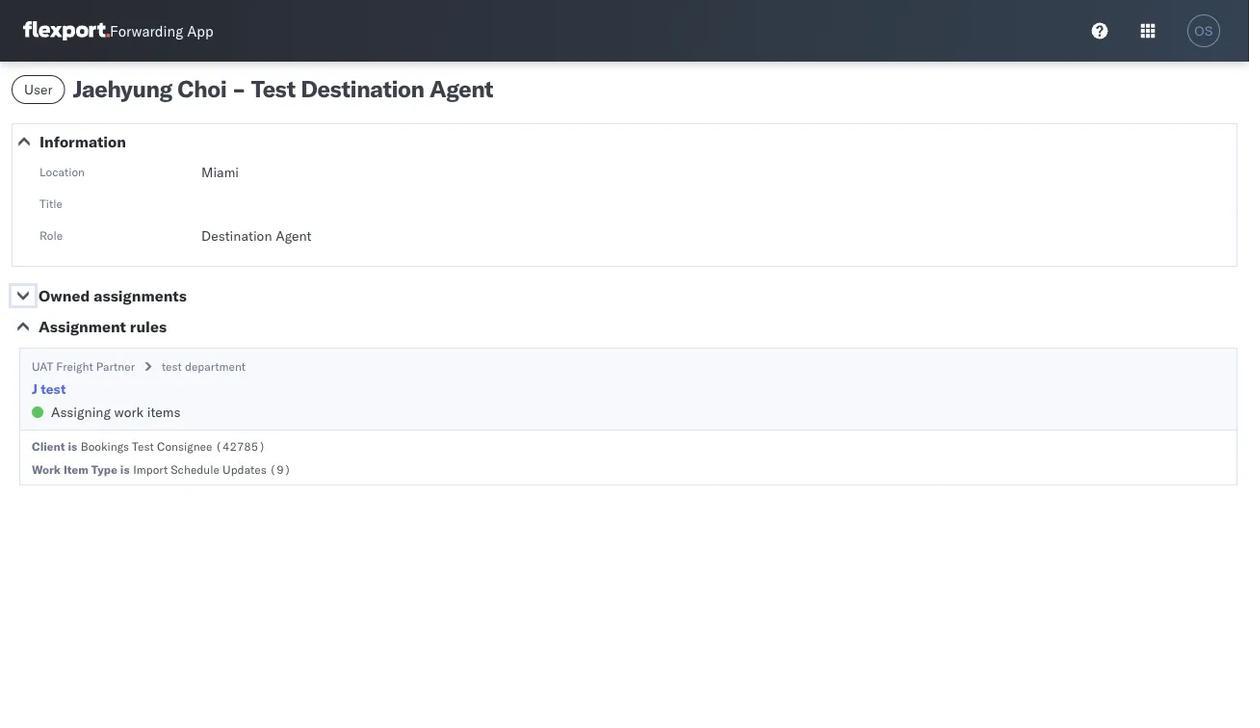 Task type: locate. For each thing, give the bounding box(es) containing it.
information
[[40, 132, 126, 151]]

jaehyung choi - test destination agent
[[73, 74, 493, 103]]

title
[[40, 196, 63, 211]]

app
[[187, 22, 214, 40]]

consignee
[[157, 439, 212, 453]]

0 vertical spatial destination
[[301, 74, 424, 103]]

owned
[[39, 286, 90, 305]]

item
[[64, 462, 89, 476]]

test left department
[[162, 359, 182, 374]]

forwarding app link
[[23, 21, 214, 40]]

type
[[91, 462, 117, 476]]

freight
[[56, 359, 93, 374]]

user
[[24, 81, 53, 98]]

test department
[[162, 359, 246, 374]]

owned assignments
[[39, 286, 187, 305]]

1 horizontal spatial test
[[251, 74, 296, 103]]

is right 'type'
[[120, 462, 130, 476]]

0 horizontal spatial destination
[[201, 227, 272, 244]]

agent
[[430, 74, 493, 103], [276, 227, 312, 244]]

0 horizontal spatial test
[[132, 439, 154, 453]]

work item type is
[[32, 462, 130, 476]]

is up item
[[68, 439, 77, 453]]

1 vertical spatial destination
[[201, 227, 272, 244]]

1 vertical spatial agent
[[276, 227, 312, 244]]

assignment rules
[[39, 317, 167, 336]]

0 horizontal spatial test
[[41, 381, 66, 397]]

-
[[232, 74, 246, 103]]

bookings
[[81, 439, 129, 453]]

1 horizontal spatial agent
[[430, 74, 493, 103]]

forwarding app
[[110, 22, 214, 40]]

location
[[40, 164, 85, 179]]

1 vertical spatial test
[[41, 381, 66, 397]]

choi
[[178, 74, 227, 103]]

test
[[251, 74, 296, 103], [132, 439, 154, 453]]

0 vertical spatial agent
[[430, 74, 493, 103]]

client is bookings test consignee (42785)
[[32, 439, 266, 453]]

test right -
[[251, 74, 296, 103]]

0 vertical spatial test
[[251, 74, 296, 103]]

updates
[[223, 462, 267, 476]]

miami
[[201, 164, 239, 181]]

test right the j
[[41, 381, 66, 397]]

is
[[68, 439, 77, 453], [120, 462, 130, 476]]

uat freight partner
[[32, 359, 135, 374]]

os button
[[1182, 9, 1227, 53]]

test up import
[[132, 439, 154, 453]]

1 vertical spatial test
[[132, 439, 154, 453]]

0 horizontal spatial agent
[[276, 227, 312, 244]]

assignments
[[94, 286, 187, 305]]

test
[[162, 359, 182, 374], [41, 381, 66, 397]]

import
[[133, 462, 168, 476]]

0 horizontal spatial is
[[68, 439, 77, 453]]

j
[[32, 381, 37, 397]]

0 vertical spatial test
[[162, 359, 182, 374]]

destination
[[301, 74, 424, 103], [201, 227, 272, 244]]

1 vertical spatial is
[[120, 462, 130, 476]]



Task type: describe. For each thing, give the bounding box(es) containing it.
os
[[1195, 24, 1214, 38]]

rules
[[130, 317, 167, 336]]

forwarding
[[110, 22, 183, 40]]

work
[[32, 462, 61, 476]]

assigning work items
[[51, 404, 181, 421]]

assigning
[[51, 404, 111, 421]]

test for consignee
[[132, 439, 154, 453]]

role
[[40, 228, 63, 242]]

work
[[114, 404, 144, 421]]

import schedule updates (9)
[[133, 462, 291, 476]]

j test
[[32, 381, 66, 397]]

schedule
[[171, 462, 220, 476]]

1 horizontal spatial test
[[162, 359, 182, 374]]

0 vertical spatial is
[[68, 439, 77, 453]]

partner
[[96, 359, 135, 374]]

items
[[147, 404, 181, 421]]

uat
[[32, 359, 53, 374]]

j test link
[[32, 380, 66, 399]]

1 horizontal spatial is
[[120, 462, 130, 476]]

department
[[185, 359, 246, 374]]

test for destination
[[251, 74, 296, 103]]

assignment
[[39, 317, 126, 336]]

(42785)
[[215, 439, 266, 453]]

(9)
[[270, 462, 291, 476]]

jaehyung
[[73, 74, 172, 103]]

client
[[32, 439, 65, 453]]

destination agent
[[201, 227, 312, 244]]

flexport. image
[[23, 21, 110, 40]]

1 horizontal spatial destination
[[301, 74, 424, 103]]



Task type: vqa. For each thing, say whether or not it's contained in the screenshot.
CA
no



